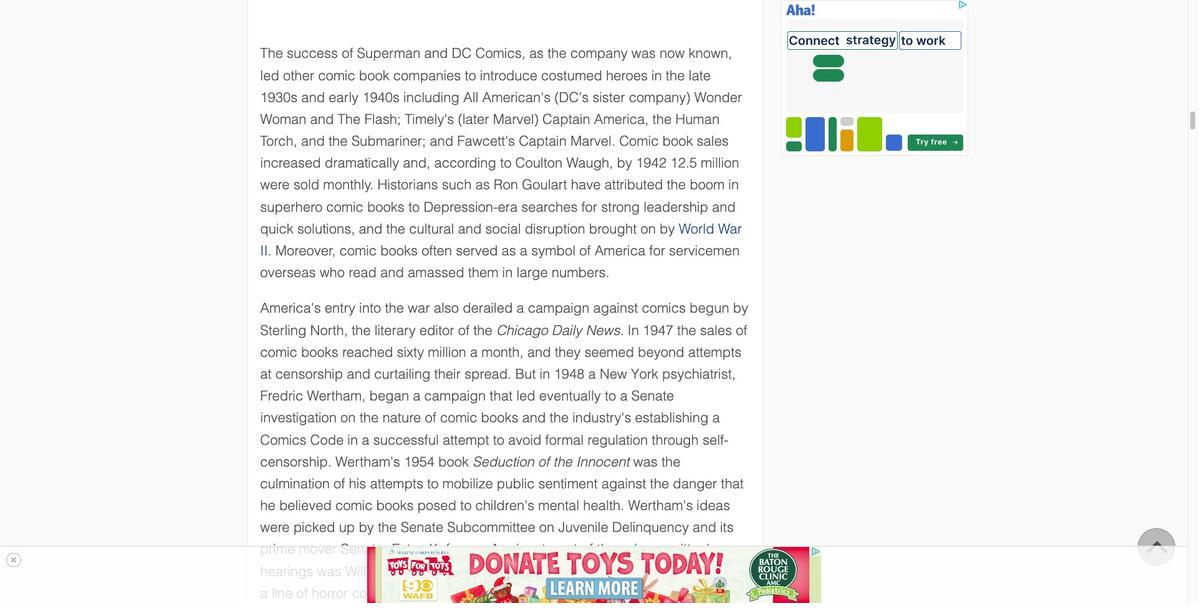 Task type: vqa. For each thing, say whether or not it's contained in the screenshot.
advertising inside in 1934, a sixty-four-page comic book of reprinted strips priced at ten cents. although the company lost money on the first issue, it soon showed a profit by selling advertising space in the comic book. pulp writer major malcolm wheeler-nicholson saw an opportunity and joined the fledgling industry with his all-original
no



Task type: describe. For each thing, give the bounding box(es) containing it.
comics, inside was the culmination of his attempts to mobilize public sentiment against the danger that he believed comic books posed to children's mental health. wertham's ideas were picked up by the senate subcommittee on juvenile delinquency and its prime mover senator estes kefauver. a prime target of the subcommittee's hearings was william m. gaines, the publisher of ec comics, which had begun a line of horror comics in 1950. wertham's attack and the introduction
[[583, 564, 633, 580]]

were inside was the culmination of his attempts to mobilize public sentiment against the danger that he believed comic books posed to children's mental health. wertham's ideas were picked up by the senate subcommittee on juvenile delinquency and its prime mover senator estes kefauver. a prime target of the subcommittee's hearings was william m. gaines, the publisher of ec comics, which had begun a line of horror comics in 1950. wertham's attack and the introduction
[[260, 520, 290, 536]]

in inside was the culmination of his attempts to mobilize public sentiment against the danger that he believed comic books posed to children's mental health. wertham's ideas were picked up by the senate subcommittee on juvenile delinquency and its prime mover senator estes kefauver. a prime target of the subcommittee's hearings was william m. gaines, the publisher of ec comics, which had begun a line of horror comics in 1950. wertham's attack and the introduction
[[400, 586, 410, 602]]

sterling
[[260, 323, 306, 338]]

the down formal
[[553, 454, 572, 470]]

public
[[497, 476, 535, 492]]

also
[[434, 301, 459, 316]]

timely's
[[405, 112, 454, 127]]

of inside "america's entry into the war also derailed a campaign against comics begun by sterling north, the literary editor of the"
[[458, 323, 470, 338]]

his
[[349, 476, 366, 492]]

1954
[[404, 454, 435, 470]]

at
[[260, 367, 272, 382]]

0 vertical spatial advertisement region
[[781, 0, 968, 156]]

1 prime from the left
[[260, 542, 295, 558]]

leadership
[[644, 199, 708, 215]]

picked
[[293, 520, 335, 536]]

read
[[349, 265, 377, 281]]

servicemen
[[669, 243, 740, 259]]

kefauver.
[[429, 542, 487, 558]]

1 vertical spatial advertisement region
[[367, 547, 821, 604]]

successful
[[373, 432, 439, 448]]

chicago
[[496, 323, 548, 338]]

(later
[[458, 112, 489, 127]]

curtailing
[[374, 367, 430, 382]]

the down the kefauver.
[[462, 564, 481, 580]]

campaign inside "america's entry into the war also derailed a campaign against comics begun by sterling north, the literary editor of the"
[[528, 301, 590, 316]]

the up leadership
[[667, 177, 686, 193]]

investigation
[[260, 410, 337, 426]]

the up dramatically
[[329, 133, 348, 149]]

was inside the success of superman and dc comics, as the company was now known, led other comic book companies to introduce costumed heroes in the late 1930s and early 1940s including all american's (dc's sister company) wonder woman and the flash; timely's (later marvel) captain america, the human torch, and the submariner; and fawcett's captain marvel. comic book sales increased dramatically and, according to coulton waugh, by 1942 12.5 million were sold monthly. historians such as ron goulart have attributed the boom in superhero comic books to depression-era searches for strong leadership and quick solutions, and the cultural and social disruption brought on by
[[631, 46, 656, 61]]

served
[[456, 243, 498, 259]]

solutions,
[[297, 221, 355, 237]]

and down 'early'
[[310, 112, 334, 127]]

marvel.
[[570, 133, 615, 149]]

danger
[[673, 476, 717, 492]]

strong
[[601, 199, 640, 215]]

america
[[595, 243, 645, 259]]

had
[[676, 564, 700, 580]]

and inside . moreover, comic books often served as a symbol of america for servicemen overseas who read and amassed them in large numbers.
[[380, 265, 404, 281]]

the left danger
[[650, 476, 669, 492]]

and right solutions,
[[359, 221, 382, 237]]

1930s
[[260, 90, 298, 105]]

1 horizontal spatial the
[[338, 112, 361, 127]]

but
[[515, 367, 536, 382]]

their
[[434, 367, 461, 382]]

the up estes at the left of the page
[[378, 520, 397, 536]]

and up the war
[[712, 199, 736, 215]]

company
[[570, 46, 628, 61]]

0 vertical spatial the
[[260, 46, 283, 61]]

the up costumed
[[548, 46, 567, 61]]

woman
[[260, 112, 306, 127]]

to down historians
[[408, 199, 420, 215]]

dc
[[452, 46, 472, 61]]

comic inside . moreover, comic books often served as a symbol of america for servicemen overseas who read and amassed them in large numbers.
[[339, 243, 377, 259]]

north,
[[310, 323, 348, 338]]

books inside the success of superman and dc comics, as the company was now known, led other comic book companies to introduce costumed heroes in the late 1930s and early 1940s including all american's (dc's sister company) wonder woman and the flash; timely's (later marvel) captain america, the human torch, and the submariner; and fawcett's captain marvel. comic book sales increased dramatically and, according to coulton waugh, by 1942 12.5 million were sold monthly. historians such as ron goulart have attributed the boom in superhero comic books to depression-era searches for strong leadership and quick solutions, and the cultural and social disruption brought on by
[[367, 199, 405, 215]]

the down through
[[661, 454, 681, 470]]

books inside . moreover, comic books often served as a symbol of america for servicemen overseas who read and amassed them in large numbers.
[[380, 243, 418, 259]]

its
[[720, 520, 734, 536]]

human
[[675, 112, 720, 127]]

entry
[[325, 301, 355, 316]]

estes
[[392, 542, 425, 558]]

and down other
[[301, 90, 325, 105]]

comic up attempt
[[440, 410, 477, 426]]

success
[[287, 46, 338, 61]]

1 vertical spatial wertham's
[[628, 498, 693, 514]]

monthly.
[[323, 177, 374, 193]]

believed
[[279, 498, 332, 514]]

sister
[[593, 90, 625, 105]]

the up formal
[[550, 410, 569, 426]]

news.
[[586, 323, 624, 338]]

war
[[718, 221, 742, 237]]

a up self-
[[712, 410, 720, 426]]

nature
[[382, 410, 421, 426]]

that inside in 1947 the sales of comic books reached sixty million a month, and they seemed beyond attempts at censorship and curtailing their spread. but in 1948 a new york psychiatrist, fredric wertham, began a campaign that led eventually to a senate investigation on the nature of comic books and the industry's establishing a comics code in a successful attempt to avoid formal regulation through self- censorship. wertham's 1954 book
[[490, 389, 513, 404]]

senator
[[341, 542, 388, 558]]

sentiment
[[538, 476, 598, 492]]

the down began
[[360, 410, 379, 426]]

on inside the success of superman and dc comics, as the company was now known, led other comic book companies to introduce costumed heroes in the late 1930s and early 1940s including all american's (dc's sister company) wonder woman and the flash; timely's (later marvel) captain america, the human torch, and the submariner; and fawcett's captain marvel. comic book sales increased dramatically and, according to coulton waugh, by 1942 12.5 million were sold monthly. historians such as ron goulart have attributed the boom in superhero comic books to depression-era searches for strong leadership and quick solutions, and the cultural and social disruption brought on by
[[641, 221, 656, 237]]

comics inside "america's entry into the war also derailed a campaign against comics begun by sterling north, the literary editor of the"
[[642, 301, 686, 316]]

derailed
[[463, 301, 513, 316]]

and up served
[[458, 221, 482, 237]]

and up but
[[527, 345, 551, 360]]

superman
[[357, 46, 421, 61]]

the down now at the top
[[666, 68, 685, 83]]

heroes
[[606, 68, 648, 83]]

industry's
[[572, 410, 631, 426]]

numbers.
[[552, 265, 610, 281]]

a down "new"
[[620, 389, 628, 404]]

the down juvenile
[[597, 542, 616, 558]]

a inside . moreover, comic books often served as a symbol of america for servicemen overseas who read and amassed them in large numbers.
[[520, 243, 528, 259]]

historians
[[378, 177, 438, 193]]

2 horizontal spatial as
[[529, 46, 544, 61]]

who
[[320, 265, 345, 281]]

begun inside was the culmination of his attempts to mobilize public sentiment against the danger that he believed comic books posed to children's mental health. wertham's ideas were picked up by the senate subcommittee on juvenile delinquency and its prime mover senator estes kefauver. a prime target of the subcommittee's hearings was william m. gaines, the publisher of ec comics, which had begun a line of horror comics in 1950. wertham's attack and the introduction
[[704, 564, 743, 580]]

senate inside was the culmination of his attempts to mobilize public sentiment against the danger that he believed comic books posed to children's mental health. wertham's ideas were picked up by the senate subcommittee on juvenile delinquency and its prime mover senator estes kefauver. a prime target of the subcommittee's hearings was william m. gaines, the publisher of ec comics, which had begun a line of horror comics in 1950. wertham's attack and the introduction
[[401, 520, 443, 536]]

and down "reached"
[[347, 367, 370, 382]]

mobilize
[[442, 476, 493, 492]]

to up seduction
[[493, 432, 504, 448]]

introduce
[[480, 68, 537, 83]]

war
[[408, 301, 430, 316]]

1 horizontal spatial wertham's
[[452, 586, 517, 602]]

waugh,
[[566, 155, 613, 171]]

a up "spread."
[[470, 345, 478, 360]]

books inside was the culmination of his attempts to mobilize public sentiment against the danger that he believed comic books posed to children's mental health. wertham's ideas were picked up by the senate subcommittee on juvenile delinquency and its prime mover senator estes kefauver. a prime target of the subcommittee's hearings was william m. gaines, the publisher of ec comics, which had begun a line of horror comics in 1950. wertham's attack and the introduction
[[376, 498, 414, 514]]

posed
[[417, 498, 456, 514]]

companies
[[393, 68, 461, 83]]

cultural
[[409, 221, 454, 237]]

a inside "america's entry into the war also derailed a campaign against comics begun by sterling north, the literary editor of the"
[[517, 301, 524, 316]]

and left the its
[[693, 520, 716, 536]]

a inside was the culmination of his attempts to mobilize public sentiment against the danger that he believed comic books posed to children's mental health. wertham's ideas were picked up by the senate subcommittee on juvenile delinquency and its prime mover senator estes kefauver. a prime target of the subcommittee's hearings was william m. gaines, the publisher of ec comics, which had begun a line of horror comics in 1950. wertham's attack and the introduction
[[260, 586, 268, 602]]

attempts inside in 1947 the sales of comic books reached sixty million a month, and they seemed beyond attempts at censorship and curtailing their spread. but in 1948 a new york psychiatrist, fredric wertham, began a campaign that led eventually to a senate investigation on the nature of comic books and the industry's establishing a comics code in a successful attempt to avoid formal regulation through self- censorship. wertham's 1954 book
[[688, 345, 741, 360]]

regulation
[[587, 432, 648, 448]]

(dc's
[[554, 90, 589, 105]]

. moreover, comic books often served as a symbol of america for servicemen overseas who read and amassed them in large numbers.
[[260, 243, 740, 281]]

sales inside in 1947 the sales of comic books reached sixty million a month, and they seemed beyond attempts at censorship and curtailing their spread. but in 1948 a new york psychiatrist, fredric wertham, began a campaign that led eventually to a senate investigation on the nature of comic books and the industry's establishing a comics code in a successful attempt to avoid formal regulation through self- censorship. wertham's 1954 book
[[700, 323, 732, 338]]

1 vertical spatial was
[[633, 454, 658, 470]]

health.
[[583, 498, 624, 514]]

the right 1947
[[677, 323, 696, 338]]

children's
[[475, 498, 534, 514]]

flash;
[[364, 112, 401, 127]]

and,
[[403, 155, 430, 171]]

delinquency
[[612, 520, 689, 536]]

censorship
[[275, 367, 343, 382]]

costumed
[[541, 68, 602, 83]]

marvel)
[[493, 112, 539, 127]]

1948
[[554, 367, 584, 382]]

to up posed
[[427, 476, 439, 492]]

led inside the success of superman and dc comics, as the company was now known, led other comic book companies to introduce costumed heroes in the late 1930s and early 1940s including all american's (dc's sister company) wonder woman and the flash; timely's (later marvel) captain america, the human torch, and the submariner; and fawcett's captain marvel. comic book sales increased dramatically and, according to coulton waugh, by 1942 12.5 million were sold monthly. historians such as ron goulart have attributed the boom in superhero comic books to depression-era searches for strong leadership and quick solutions, and the cultural and social disruption brought on by
[[260, 68, 279, 83]]

up
[[339, 520, 355, 536]]

seemed
[[584, 345, 634, 360]]

known,
[[689, 46, 732, 61]]

in inside . moreover, comic books often served as a symbol of america for servicemen overseas who read and amassed them in large numbers.
[[502, 265, 513, 281]]

quick
[[260, 221, 293, 237]]

comic down sterling
[[260, 345, 297, 360]]

in right but
[[540, 367, 550, 382]]

and up avoid
[[522, 410, 546, 426]]

books up avoid
[[481, 410, 518, 426]]

began
[[369, 389, 409, 404]]

censorship.
[[260, 454, 332, 470]]

ii
[[260, 243, 268, 259]]

by inside was the culmination of his attempts to mobilize public sentiment against the danger that he believed comic books posed to children's mental health. wertham's ideas were picked up by the senate subcommittee on juvenile delinquency and its prime mover senator estes kefauver. a prime target of the subcommittee's hearings was william m. gaines, the publisher of ec comics, which had begun a line of horror comics in 1950. wertham's attack and the introduction
[[359, 520, 374, 536]]

subcommittee's
[[620, 542, 716, 558]]



Task type: locate. For each thing, give the bounding box(es) containing it.
on inside was the culmination of his attempts to mobilize public sentiment against the danger that he believed comic books posed to children's mental health. wertham's ideas were picked up by the senate subcommittee on juvenile delinquency and its prime mover senator estes kefauver. a prime target of the subcommittee's hearings was william m. gaines, the publisher of ec comics, which had begun a line of horror comics in 1950. wertham's attack and the introduction
[[539, 520, 554, 536]]

establishing
[[635, 410, 708, 426]]

senate down the york
[[631, 389, 674, 404]]

horror
[[312, 586, 348, 602]]

0 horizontal spatial wertham's
[[335, 454, 400, 470]]

0 horizontal spatial comics,
[[475, 46, 525, 61]]

1940s
[[362, 90, 400, 105]]

york
[[631, 367, 658, 382]]

1 vertical spatial captain
[[519, 133, 567, 149]]

comic down "his"
[[335, 498, 373, 514]]

comics, inside the success of superman and dc comics, as the company was now known, led other comic book companies to introduce costumed heroes in the late 1930s and early 1940s including all american's (dc's sister company) wonder woman and the flash; timely's (later marvel) captain america, the human torch, and the submariner; and fawcett's captain marvel. comic book sales increased dramatically and, according to coulton waugh, by 1942 12.5 million were sold monthly. historians such as ron goulart have attributed the boom in superhero comic books to depression-era searches for strong leadership and quick solutions, and the cultural and social disruption brought on by
[[475, 46, 525, 61]]

as left ron on the top
[[475, 177, 490, 193]]

1 horizontal spatial led
[[516, 389, 535, 404]]

book up 1940s
[[359, 68, 390, 83]]

into
[[359, 301, 381, 316]]

0 vertical spatial million
[[701, 155, 739, 171]]

the up other
[[260, 46, 283, 61]]

in
[[628, 323, 639, 338]]

against inside was the culmination of his attempts to mobilize public sentiment against the danger that he believed comic books posed to children's mental health. wertham's ideas were picked up by the senate subcommittee on juvenile delinquency and its prime mover senator estes kefauver. a prime target of the subcommittee's hearings was william m. gaines, the publisher of ec comics, which had begun a line of horror comics in 1950. wertham's attack and the introduction
[[601, 476, 646, 492]]

era
[[498, 199, 518, 215]]

0 vertical spatial sales
[[697, 133, 729, 149]]

1 vertical spatial begun
[[704, 564, 743, 580]]

books
[[367, 199, 405, 215], [380, 243, 418, 259], [301, 345, 338, 360], [481, 410, 518, 426], [376, 498, 414, 514]]

comics up 1947
[[642, 301, 686, 316]]

comic
[[619, 133, 659, 149]]

fredric
[[260, 389, 303, 404]]

literary
[[375, 323, 416, 338]]

america,
[[594, 112, 649, 127]]

the down company)
[[653, 112, 672, 127]]

in right boom
[[728, 177, 739, 193]]

begun right the had
[[704, 564, 743, 580]]

according
[[434, 155, 496, 171]]

1 vertical spatial comics
[[352, 586, 396, 602]]

hearings
[[260, 564, 313, 580]]

prime up hearings
[[260, 542, 295, 558]]

goulart
[[522, 177, 567, 193]]

×
[[10, 554, 17, 567]]

0 vertical spatial for
[[581, 199, 597, 215]]

1 vertical spatial on
[[340, 410, 356, 426]]

depression-
[[424, 199, 498, 215]]

0 vertical spatial as
[[529, 46, 544, 61]]

and up companies
[[424, 46, 448, 61]]

comic up 'early'
[[318, 68, 355, 83]]

dramatically
[[325, 155, 399, 171]]

1 were from the top
[[260, 177, 290, 193]]

1 horizontal spatial comics
[[642, 301, 686, 316]]

often
[[422, 243, 452, 259]]

month,
[[482, 345, 523, 360]]

a
[[490, 542, 500, 558]]

0 horizontal spatial book
[[359, 68, 390, 83]]

social
[[485, 221, 521, 237]]

and down timely's at left top
[[430, 133, 453, 149]]

attempts up psychiatrist,
[[688, 345, 741, 360]]

to down "new"
[[605, 389, 616, 404]]

against up health.
[[601, 476, 646, 492]]

on down "mental"
[[539, 520, 554, 536]]

coulton
[[515, 155, 563, 171]]

campaign
[[528, 301, 590, 316], [424, 389, 486, 404]]

comics down william
[[352, 586, 396, 602]]

0 vertical spatial were
[[260, 177, 290, 193]]

company)
[[629, 90, 691, 105]]

a left "new"
[[588, 367, 596, 382]]

2 horizontal spatial wertham's
[[628, 498, 693, 514]]

captain up coulton
[[519, 133, 567, 149]]

in down m.
[[400, 586, 410, 602]]

innocent
[[576, 454, 629, 470]]

comics, right ec
[[583, 564, 633, 580]]

1 horizontal spatial as
[[502, 243, 516, 259]]

1 vertical spatial senate
[[401, 520, 443, 536]]

as down the social
[[502, 243, 516, 259]]

editor
[[419, 323, 454, 338]]

campaign inside in 1947 the sales of comic books reached sixty million a month, and they seemed beyond attempts at censorship and curtailing their spread. but in 1948 a new york psychiatrist, fredric wertham, began a campaign that led eventually to a senate investigation on the nature of comic books and the industry's establishing a comics code in a successful attempt to avoid formal regulation through self- censorship. wertham's 1954 book
[[424, 389, 486, 404]]

0 vertical spatial against
[[593, 301, 638, 316]]

sales down human
[[697, 133, 729, 149]]

0 vertical spatial was
[[631, 46, 656, 61]]

2 vertical spatial was
[[317, 564, 341, 580]]

1 vertical spatial million
[[428, 345, 466, 360]]

late
[[689, 68, 711, 83]]

beyond
[[638, 345, 684, 360]]

all
[[463, 90, 478, 105]]

mover
[[299, 542, 337, 558]]

seduction of the innocent
[[473, 454, 629, 470]]

0 horizontal spatial the
[[260, 46, 283, 61]]

the
[[260, 46, 283, 61], [338, 112, 361, 127]]

comics, up introduce
[[475, 46, 525, 61]]

2 vertical spatial on
[[539, 520, 554, 536]]

were down "he" in the bottom left of the page
[[260, 520, 290, 536]]

0 horizontal spatial for
[[581, 199, 597, 215]]

reached
[[342, 345, 393, 360]]

on down wertham,
[[340, 410, 356, 426]]

as inside . moreover, comic books often served as a symbol of america for servicemen overseas who read and amassed them in large numbers.
[[502, 243, 516, 259]]

wertham's up "his"
[[335, 454, 400, 470]]

0 vertical spatial senate
[[631, 389, 674, 404]]

attempts
[[688, 345, 741, 360], [370, 476, 423, 492]]

he
[[260, 498, 275, 514]]

against
[[593, 301, 638, 316], [601, 476, 646, 492]]

chicago daily news.
[[496, 323, 624, 338]]

for inside the success of superman and dc comics, as the company was now known, led other comic book companies to introduce costumed heroes in the late 1930s and early 1940s including all american's (dc's sister company) wonder woman and the flash; timely's (later marvel) captain america, the human torch, and the submariner; and fawcett's captain marvel. comic book sales increased dramatically and, according to coulton waugh, by 1942 12.5 million were sold monthly. historians such as ron goulart have attributed the boom in superhero comic books to depression-era searches for strong leadership and quick solutions, and the cultural and social disruption brought on by
[[581, 199, 597, 215]]

brought
[[589, 221, 637, 237]]

was up horror
[[317, 564, 341, 580]]

campaign down their
[[424, 389, 486, 404]]

of inside the success of superman and dc comics, as the company was now known, led other comic book companies to introduce costumed heroes in the late 1930s and early 1940s including all american's (dc's sister company) wonder woman and the flash; timely's (later marvel) captain america, the human torch, and the submariner; and fawcett's captain marvel. comic book sales increased dramatically and, according to coulton waugh, by 1942 12.5 million were sold monthly. historians such as ron goulart have attributed the boom in superhero comic books to depression-era searches for strong leadership and quick solutions, and the cultural and social disruption brought on by
[[342, 46, 353, 61]]

1 horizontal spatial campaign
[[528, 301, 590, 316]]

against up 'news.'
[[593, 301, 638, 316]]

captain down (dc's
[[542, 112, 590, 127]]

1 horizontal spatial million
[[701, 155, 739, 171]]

senate
[[631, 389, 674, 404], [401, 520, 443, 536]]

ec
[[561, 564, 579, 580]]

the
[[548, 46, 567, 61], [666, 68, 685, 83], [653, 112, 672, 127], [329, 133, 348, 149], [667, 177, 686, 193], [386, 221, 405, 237], [385, 301, 404, 316], [352, 323, 371, 338], [473, 323, 492, 338], [677, 323, 696, 338], [360, 410, 379, 426], [550, 410, 569, 426], [553, 454, 572, 470], [661, 454, 681, 470], [650, 476, 669, 492], [378, 520, 397, 536], [597, 542, 616, 558], [462, 564, 481, 580], [589, 586, 608, 602]]

1 horizontal spatial book
[[438, 454, 469, 470]]

comic up read
[[339, 243, 377, 259]]

sold
[[293, 177, 319, 193]]

a up large
[[520, 243, 528, 259]]

1947
[[643, 323, 673, 338]]

1 vertical spatial attempts
[[370, 476, 423, 492]]

the down derailed
[[473, 323, 492, 338]]

of inside . moreover, comic books often served as a symbol of america for servicemen overseas who read and amassed them in large numbers.
[[579, 243, 591, 259]]

0 vertical spatial captain
[[542, 112, 590, 127]]

led down but
[[516, 389, 535, 404]]

psychiatrist,
[[662, 367, 736, 382]]

1 vertical spatial against
[[601, 476, 646, 492]]

were inside the success of superman and dc comics, as the company was now known, led other comic book companies to introduce costumed heroes in the late 1930s and early 1940s including all american's (dc's sister company) wonder woman and the flash; timely's (later marvel) captain america, the human torch, and the submariner; and fawcett's captain marvel. comic book sales increased dramatically and, according to coulton waugh, by 1942 12.5 million were sold monthly. historians such as ron goulart have attributed the boom in superhero comic books to depression-era searches for strong leadership and quick solutions, and the cultural and social disruption brought on by
[[260, 177, 290, 193]]

wertham's down publisher
[[452, 586, 517, 602]]

0 vertical spatial led
[[260, 68, 279, 83]]

in up company)
[[651, 68, 662, 83]]

in right them
[[502, 265, 513, 281]]

the left cultural
[[386, 221, 405, 237]]

1 vertical spatial comics,
[[583, 564, 633, 580]]

million up their
[[428, 345, 466, 360]]

0 horizontal spatial million
[[428, 345, 466, 360]]

introduction
[[612, 586, 684, 602]]

2 vertical spatial wertham's
[[452, 586, 517, 602]]

0 horizontal spatial campaign
[[424, 389, 486, 404]]

1 vertical spatial led
[[516, 389, 535, 404]]

prime
[[260, 542, 295, 558], [503, 542, 538, 558]]

for
[[581, 199, 597, 215], [649, 243, 665, 259]]

1 horizontal spatial on
[[539, 520, 554, 536]]

comics inside was the culmination of his attempts to mobilize public sentiment against the danger that he believed comic books posed to children's mental health. wertham's ideas were picked up by the senate subcommittee on juvenile delinquency and its prime mover senator estes kefauver. a prime target of the subcommittee's hearings was william m. gaines, the publisher of ec comics, which had begun a line of horror comics in 1950. wertham's attack and the introduction
[[352, 586, 396, 602]]

0 horizontal spatial prime
[[260, 542, 295, 558]]

a up chicago
[[517, 301, 524, 316]]

book up 12.5
[[662, 133, 693, 149]]

0 vertical spatial attempts
[[688, 345, 741, 360]]

0 horizontal spatial as
[[475, 177, 490, 193]]

was
[[631, 46, 656, 61], [633, 454, 658, 470], [317, 564, 341, 580]]

on inside in 1947 the sales of comic books reached sixty million a month, and they seemed beyond attempts at censorship and curtailing their spread. but in 1948 a new york psychiatrist, fredric wertham, began a campaign that led eventually to a senate investigation on the nature of comic books and the industry's establishing a comics code in a successful attempt to avoid formal regulation through self- censorship. wertham's 1954 book
[[340, 410, 356, 426]]

0 horizontal spatial senate
[[401, 520, 443, 536]]

a right code
[[362, 432, 369, 448]]

was the culmination of his attempts to mobilize public sentiment against the danger that he believed comic books posed to children's mental health. wertham's ideas were picked up by the senate subcommittee on juvenile delinquency and its prime mover senator estes kefauver. a prime target of the subcommittee's hearings was william m. gaines, the publisher of ec comics, which had begun a line of horror comics in 1950. wertham's attack and the introduction 
[[260, 454, 744, 604]]

a down curtailing
[[413, 389, 421, 404]]

that down "spread."
[[490, 389, 513, 404]]

the down 'early'
[[338, 112, 361, 127]]

have
[[571, 177, 601, 193]]

1 vertical spatial for
[[649, 243, 665, 259]]

attempts inside was the culmination of his attempts to mobilize public sentiment against the danger that he believed comic books posed to children's mental health. wertham's ideas were picked up by the senate subcommittee on juvenile delinquency and its prime mover senator estes kefauver. a prime target of the subcommittee's hearings was william m. gaines, the publisher of ec comics, which had begun a line of horror comics in 1950. wertham's attack and the introduction
[[370, 476, 423, 492]]

begun inside "america's entry into the war also derailed a campaign against comics begun by sterling north, the literary editor of the"
[[690, 301, 729, 316]]

1 horizontal spatial attempts
[[688, 345, 741, 360]]

0 vertical spatial on
[[641, 221, 656, 237]]

american's
[[482, 90, 551, 105]]

culmination
[[260, 476, 330, 492]]

begun down servicemen
[[690, 301, 729, 316]]

and down ec
[[562, 586, 585, 602]]

0 horizontal spatial comics
[[352, 586, 396, 602]]

2 horizontal spatial book
[[662, 133, 693, 149]]

wertham's up delinquency
[[628, 498, 693, 514]]

such
[[442, 177, 472, 193]]

to up ron on the top
[[500, 155, 512, 171]]

code
[[310, 432, 344, 448]]

2 were from the top
[[260, 520, 290, 536]]

campaign up chicago daily news.
[[528, 301, 590, 316]]

0 vertical spatial campaign
[[528, 301, 590, 316]]

led up "1930s"
[[260, 68, 279, 83]]

the up "reached"
[[352, 323, 371, 338]]

0 horizontal spatial attempts
[[370, 476, 423, 492]]

senate inside in 1947 the sales of comic books reached sixty million a month, and they seemed beyond attempts at censorship and curtailing their spread. but in 1948 a new york psychiatrist, fredric wertham, began a campaign that led eventually to a senate investigation on the nature of comic books and the industry's establishing a comics code in a successful attempt to avoid formal regulation through self- censorship. wertham's 1954 book
[[631, 389, 674, 404]]

formal
[[545, 432, 584, 448]]

0 horizontal spatial on
[[340, 410, 356, 426]]

for right america
[[649, 243, 665, 259]]

1 horizontal spatial comics,
[[583, 564, 633, 580]]

book
[[359, 68, 390, 83], [662, 133, 693, 149], [438, 454, 469, 470]]

2 prime from the left
[[503, 542, 538, 558]]

1 vertical spatial that
[[721, 476, 744, 492]]

1 vertical spatial as
[[475, 177, 490, 193]]

2 horizontal spatial on
[[641, 221, 656, 237]]

1 vertical spatial sales
[[700, 323, 732, 338]]

the left introduction
[[589, 586, 608, 602]]

eventually
[[539, 389, 601, 404]]

gaines,
[[411, 564, 458, 580]]

in 1947 the sales of comic books reached sixty million a month, and they seemed beyond attempts at censorship and curtailing their spread. but in 1948 a new york psychiatrist, fredric wertham, began a campaign that led eventually to a senate investigation on the nature of comic books and the industry's establishing a comics code in a successful attempt to avoid formal regulation through self- censorship. wertham's 1954 book
[[260, 323, 747, 470]]

0 vertical spatial comics,
[[475, 46, 525, 61]]

by inside "america's entry into the war also derailed a campaign against comics begun by sterling north, the literary editor of the"
[[733, 301, 748, 316]]

1 horizontal spatial senate
[[631, 389, 674, 404]]

overseas
[[260, 265, 316, 281]]

wertham's inside in 1947 the sales of comic books reached sixty million a month, and they seemed beyond attempts at censorship and curtailing their spread. but in 1948 a new york psychiatrist, fredric wertham, began a campaign that led eventually to a senate investigation on the nature of comic books and the industry's establishing a comics code in a successful attempt to avoid formal regulation through self- censorship. wertham's 1954 book
[[335, 454, 400, 470]]

books left often
[[380, 243, 418, 259]]

for inside . moreover, comic books often served as a symbol of america for servicemen overseas who read and amassed them in large numbers.
[[649, 243, 665, 259]]

book inside in 1947 the sales of comic books reached sixty million a month, and they seemed beyond attempts at censorship and curtailing their spread. but in 1948 a new york psychiatrist, fredric wertham, began a campaign that led eventually to a senate investigation on the nature of comic books and the industry's establishing a comics code in a successful attempt to avoid formal regulation through self- censorship. wertham's 1954 book
[[438, 454, 469, 470]]

1 vertical spatial were
[[260, 520, 290, 536]]

million inside the success of superman and dc comics, as the company was now known, led other comic book companies to introduce costumed heroes in the late 1930s and early 1940s including all american's (dc's sister company) wonder woman and the flash; timely's (later marvel) captain america, the human torch, and the submariner; and fawcett's captain marvel. comic book sales increased dramatically and, according to coulton waugh, by 1942 12.5 million were sold monthly. historians such as ron goulart have attributed the boom in superhero comic books to depression-era searches for strong leadership and quick solutions, and the cultural and social disruption brought on by
[[701, 155, 739, 171]]

prime up publisher
[[503, 542, 538, 558]]

were down increased
[[260, 177, 290, 193]]

publisher
[[485, 564, 542, 580]]

books down historians
[[367, 199, 405, 215]]

0 vertical spatial comics
[[642, 301, 686, 316]]

to down mobilize
[[460, 498, 472, 514]]

led inside in 1947 the sales of comic books reached sixty million a month, and they seemed beyond attempts at censorship and curtailing their spread. but in 1948 a new york psychiatrist, fredric wertham, began a campaign that led eventually to a senate investigation on the nature of comic books and the industry's establishing a comics code in a successful attempt to avoid formal regulation through self- censorship. wertham's 1954 book
[[516, 389, 535, 404]]

1 vertical spatial campaign
[[424, 389, 486, 404]]

the up literary
[[385, 301, 404, 316]]

1 vertical spatial the
[[338, 112, 361, 127]]

in
[[651, 68, 662, 83], [728, 177, 739, 193], [502, 265, 513, 281], [540, 367, 550, 382], [347, 432, 358, 448], [400, 586, 410, 602]]

1 vertical spatial book
[[662, 133, 693, 149]]

through
[[652, 432, 699, 448]]

books left posed
[[376, 498, 414, 514]]

1 horizontal spatial that
[[721, 476, 744, 492]]

and right read
[[380, 265, 404, 281]]

that inside was the culmination of his attempts to mobilize public sentiment against the danger that he believed comic books posed to children's mental health. wertham's ideas were picked up by the senate subcommittee on juvenile delinquency and its prime mover senator estes kefauver. a prime target of the subcommittee's hearings was william m. gaines, the publisher of ec comics, which had begun a line of horror comics in 1950. wertham's attack and the introduction
[[721, 476, 744, 492]]

1 horizontal spatial prime
[[503, 542, 538, 558]]

them
[[468, 265, 499, 281]]

to up all
[[465, 68, 476, 83]]

advertisement region
[[781, 0, 968, 156], [367, 547, 821, 604]]

as up introduce
[[529, 46, 544, 61]]

2 vertical spatial book
[[438, 454, 469, 470]]

attributed
[[605, 177, 663, 193]]

line
[[272, 586, 293, 602]]

sales
[[697, 133, 729, 149], [700, 323, 732, 338]]

0 vertical spatial wertham's
[[335, 454, 400, 470]]

was up "heroes" at the top of page
[[631, 46, 656, 61]]

daily
[[552, 323, 582, 338]]

on down leadership
[[641, 221, 656, 237]]

0 vertical spatial that
[[490, 389, 513, 404]]

0 vertical spatial begun
[[690, 301, 729, 316]]

and up increased
[[301, 133, 325, 149]]

against inside "america's entry into the war also derailed a campaign against comics begun by sterling north, the literary editor of the"
[[593, 301, 638, 316]]

books down north,
[[301, 345, 338, 360]]

0 horizontal spatial that
[[490, 389, 513, 404]]

by
[[617, 155, 632, 171], [660, 221, 675, 237], [733, 301, 748, 316], [359, 520, 374, 536]]

2 vertical spatial as
[[502, 243, 516, 259]]

in right code
[[347, 432, 358, 448]]

world war ii
[[260, 221, 742, 259]]

0 horizontal spatial led
[[260, 68, 279, 83]]

other
[[283, 68, 314, 83]]

comic down monthly.
[[326, 199, 363, 215]]

1 horizontal spatial for
[[649, 243, 665, 259]]

million inside in 1947 the sales of comic books reached sixty million a month, and they seemed beyond attempts at censorship and curtailing their spread. but in 1948 a new york psychiatrist, fredric wertham, began a campaign that led eventually to a senate investigation on the nature of comic books and the industry's establishing a comics code in a successful attempt to avoid formal regulation through self- censorship. wertham's 1954 book
[[428, 345, 466, 360]]

comic inside was the culmination of his attempts to mobilize public sentiment against the danger that he believed comic books posed to children's mental health. wertham's ideas were picked up by the senate subcommittee on juvenile delinquency and its prime mover senator estes kefauver. a prime target of the subcommittee's hearings was william m. gaines, the publisher of ec comics, which had begun a line of horror comics in 1950. wertham's attack and the introduction
[[335, 498, 373, 514]]

sales inside the success of superman and dc comics, as the company was now known, led other comic book companies to introduce costumed heroes in the late 1930s and early 1940s including all american's (dc's sister company) wonder woman and the flash; timely's (later marvel) captain america, the human torch, and the submariner; and fawcett's captain marvel. comic book sales increased dramatically and, according to coulton waugh, by 1942 12.5 million were sold monthly. historians such as ron goulart have attributed the boom in superhero comic books to depression-era searches for strong leadership and quick solutions, and the cultural and social disruption brought on by
[[697, 133, 729, 149]]

that up ideas
[[721, 476, 744, 492]]

wertham's
[[335, 454, 400, 470], [628, 498, 693, 514], [452, 586, 517, 602]]

0 vertical spatial book
[[359, 68, 390, 83]]

senate up estes at the left of the page
[[401, 520, 443, 536]]



